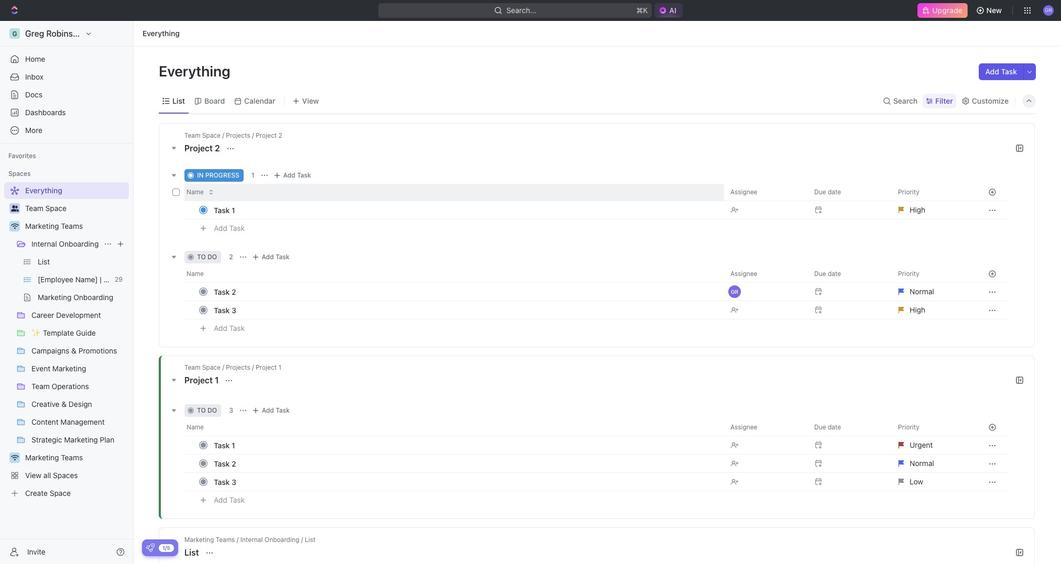 Task type: locate. For each thing, give the bounding box(es) containing it.
task 3 link down ‎task 2 "link"
[[211, 474, 722, 490]]

list link up name]
[[38, 254, 127, 270]]

view right 'calendar'
[[302, 96, 319, 105]]

2 high from the top
[[910, 305, 925, 314]]

1 vertical spatial 3
[[229, 407, 233, 414]]

1 horizontal spatial everything link
[[140, 27, 182, 40]]

marketing teams link
[[25, 218, 127, 235], [25, 450, 127, 466]]

space for team space / projects / project 2
[[202, 132, 221, 139]]

everything
[[143, 29, 180, 38], [159, 62, 233, 80], [25, 186, 62, 195]]

wifi image
[[11, 223, 19, 230]]

1 vertical spatial task 3
[[214, 478, 236, 487]]

date for name
[[828, 423, 841, 431]]

1 vertical spatial normal
[[910, 459, 934, 468]]

1 high button from the top
[[892, 201, 976, 220]]

‎task inside "link"
[[214, 459, 230, 468]]

1 vertical spatial everything link
[[4, 182, 127, 199]]

space up project 1
[[202, 364, 221, 371]]

2 vertical spatial name
[[187, 423, 204, 431]]

1 to do from the top
[[197, 253, 217, 261]]

0 vertical spatial name button
[[184, 184, 724, 201]]

1 vertical spatial assignee button
[[724, 266, 808, 282]]

2 name button from the top
[[184, 266, 724, 282]]

everything right workspace on the left top of page
[[143, 29, 180, 38]]

0 horizontal spatial internal
[[31, 239, 57, 248]]

0 vertical spatial date
[[828, 188, 841, 196]]

0 vertical spatial normal
[[910, 287, 934, 296]]

marketing teams link for wifi icon
[[25, 450, 127, 466]]

2 vertical spatial priority
[[898, 423, 919, 431]]

0 horizontal spatial gr
[[731, 289, 738, 295]]

due date for assignee
[[814, 188, 841, 196]]

1 task 3 link from the top
[[211, 303, 722, 318]]

onboarding inside "link"
[[59, 239, 99, 248]]

3 due from the top
[[814, 423, 826, 431]]

0 vertical spatial do
[[207, 253, 217, 261]]

marketing teams up view all spaces
[[25, 453, 83, 462]]

2 ‎task from the top
[[214, 459, 230, 468]]

priority button for 2
[[892, 266, 976, 282]]

high for task 3
[[910, 305, 925, 314]]

view for view all spaces
[[25, 471, 41, 480]]

team operations
[[31, 382, 89, 391]]

spaces
[[8, 170, 31, 178], [53, 471, 78, 480]]

3 due date button from the top
[[808, 419, 892, 436]]

task 2 link
[[211, 284, 722, 299]]

1 priority from the top
[[898, 188, 919, 196]]

1 task 3 from the top
[[214, 306, 236, 315]]

add
[[985, 67, 999, 76], [283, 171, 295, 179], [214, 224, 227, 232], [262, 253, 274, 261], [214, 324, 227, 333], [262, 407, 274, 414], [214, 496, 227, 504]]

everything link right workspace on the left top of page
[[140, 27, 182, 40]]

list link left board link
[[170, 94, 185, 108]]

1 ‎task from the top
[[214, 441, 230, 450]]

3 priority from the top
[[898, 423, 919, 431]]

tree inside "sidebar" navigation
[[4, 182, 164, 502]]

promotions
[[78, 346, 117, 355]]

1 vertical spatial marketing teams
[[25, 453, 83, 462]]

to
[[197, 253, 206, 261], [197, 407, 206, 414]]

task 1 link
[[211, 203, 722, 218]]

team space / projects / project 1
[[184, 364, 281, 371]]

everything inside tree
[[25, 186, 62, 195]]

marketing teams down team space
[[25, 222, 83, 231]]

& for campaigns
[[71, 346, 76, 355]]

0 vertical spatial gr
[[1045, 7, 1052, 13]]

0 horizontal spatial list link
[[38, 254, 127, 270]]

1 vertical spatial view
[[25, 471, 41, 480]]

do for 2
[[207, 253, 217, 261]]

everything link
[[140, 27, 182, 40], [4, 182, 127, 199]]

0 vertical spatial list link
[[170, 94, 185, 108]]

2 vertical spatial due
[[814, 423, 826, 431]]

view left all
[[25, 471, 41, 480]]

2 vertical spatial date
[[828, 423, 841, 431]]

& down ✨ template guide link
[[71, 346, 76, 355]]

2 vertical spatial teams
[[216, 536, 235, 544]]

name button up ‎task 1 link
[[184, 419, 724, 436]]

‎task up ‎task 2
[[214, 441, 230, 450]]

0 vertical spatial due
[[814, 188, 826, 196]]

to do up task 2
[[197, 253, 217, 261]]

project
[[256, 132, 277, 139], [184, 144, 213, 153], [256, 364, 277, 371], [184, 376, 213, 385]]

marketing teams link down team space link
[[25, 218, 127, 235]]

1 vertical spatial normal button
[[892, 454, 976, 473]]

date
[[828, 188, 841, 196], [828, 270, 841, 278], [828, 423, 841, 431]]

1 vertical spatial everything
[[159, 62, 233, 80]]

3 up ‎task 1
[[229, 407, 233, 414]]

1 horizontal spatial view
[[302, 96, 319, 105]]

3 due date from the top
[[814, 423, 841, 431]]

2 vertical spatial due date
[[814, 423, 841, 431]]

1 due date from the top
[[814, 188, 841, 196]]

marketing teams link down strategic marketing plan link
[[25, 450, 127, 466]]

normal
[[910, 287, 934, 296], [910, 459, 934, 468]]

2 inside "link"
[[232, 459, 236, 468]]

0 vertical spatial 3
[[232, 306, 236, 315]]

priority
[[898, 188, 919, 196], [898, 270, 919, 278], [898, 423, 919, 431]]

1 for project 1
[[215, 376, 219, 385]]

1 to from the top
[[197, 253, 206, 261]]

add task
[[985, 67, 1017, 76], [283, 171, 311, 179], [214, 224, 245, 232], [262, 253, 289, 261], [214, 324, 245, 333], [262, 407, 290, 414], [214, 496, 245, 504]]

priority button for 3
[[892, 419, 976, 436]]

3 assignee from the top
[[730, 423, 757, 431]]

name button up task 1 link
[[184, 184, 724, 201]]

1 vertical spatial gr button
[[724, 282, 808, 301]]

to for 2
[[197, 253, 206, 261]]

1 vertical spatial date
[[828, 270, 841, 278]]

marketing down content management link
[[64, 435, 98, 444]]

tree
[[4, 182, 164, 502]]

1 horizontal spatial gr button
[[1040, 2, 1057, 19]]

2 marketing teams link from the top
[[25, 450, 127, 466]]

create space link
[[4, 485, 127, 502]]

1 vertical spatial &
[[61, 400, 67, 409]]

due
[[814, 188, 826, 196], [814, 270, 826, 278], [814, 423, 826, 431]]

view button
[[289, 89, 323, 113]]

view inside button
[[302, 96, 319, 105]]

team inside team operations link
[[31, 382, 50, 391]]

1 vertical spatial marketing teams link
[[25, 450, 127, 466]]

onboarding checklist button element
[[146, 544, 155, 552]]

0 vertical spatial everything link
[[140, 27, 182, 40]]

strategic marketing plan link
[[31, 432, 127, 449]]

to do
[[197, 253, 217, 261], [197, 407, 217, 414]]

1 marketing teams from the top
[[25, 222, 83, 231]]

event marketing
[[31, 364, 86, 373]]

date for assignee
[[828, 188, 841, 196]]

spaces up "create space" link
[[53, 471, 78, 480]]

1 vertical spatial spaces
[[53, 471, 78, 480]]

marketing up operations
[[52, 364, 86, 373]]

1 horizontal spatial internal
[[240, 536, 263, 544]]

1 vertical spatial ‎task
[[214, 459, 230, 468]]

3 down ‎task 2
[[232, 478, 236, 487]]

1 assignee button from the top
[[724, 184, 808, 201]]

due date
[[814, 188, 841, 196], [814, 270, 841, 278], [814, 423, 841, 431]]

team inside team space link
[[25, 204, 43, 213]]

gr
[[1045, 7, 1052, 13], [731, 289, 738, 295]]

1 vertical spatial list link
[[38, 254, 127, 270]]

1 vertical spatial do
[[207, 407, 217, 414]]

0 vertical spatial &
[[71, 346, 76, 355]]

1 date from the top
[[828, 188, 841, 196]]

& inside the creative & design "link"
[[61, 400, 67, 409]]

docs link
[[4, 86, 129, 103]]

high button
[[892, 201, 976, 220], [892, 301, 976, 320]]

1 due date button from the top
[[808, 184, 892, 201]]

2 do from the top
[[207, 407, 217, 414]]

marketing down strategic
[[25, 453, 59, 462]]

0 vertical spatial task 3 link
[[211, 303, 722, 318]]

team up project 1
[[184, 364, 200, 371]]

projects for project 2
[[226, 132, 250, 139]]

name right tasks
[[187, 270, 204, 278]]

3 assignee button from the top
[[724, 419, 808, 436]]

0 vertical spatial spaces
[[8, 170, 31, 178]]

1 name from the top
[[187, 188, 204, 196]]

0 vertical spatial to
[[197, 253, 206, 261]]

2 due date from the top
[[814, 270, 841, 278]]

0 vertical spatial task 3
[[214, 306, 236, 315]]

2 projects from the top
[[226, 364, 250, 371]]

0 vertical spatial view
[[302, 96, 319, 105]]

1 vertical spatial high
[[910, 305, 925, 314]]

priority button
[[892, 184, 976, 201], [892, 266, 976, 282], [892, 419, 976, 436]]

team down event
[[31, 382, 50, 391]]

0 vertical spatial assignee button
[[724, 184, 808, 201]]

team up project 2 on the top left of page
[[184, 132, 200, 139]]

invite
[[27, 547, 45, 556]]

customize
[[972, 96, 1009, 105]]

1 horizontal spatial &
[[71, 346, 76, 355]]

0 vertical spatial normal button
[[892, 282, 976, 301]]

2 assignee button from the top
[[724, 266, 808, 282]]

0 vertical spatial everything
[[143, 29, 180, 38]]

0 vertical spatial ‎task
[[214, 441, 230, 450]]

high
[[910, 205, 925, 214], [910, 305, 925, 314]]

team right the user group icon
[[25, 204, 43, 213]]

name button up "task 2" link
[[184, 266, 724, 282]]

1 do from the top
[[207, 253, 217, 261]]

2 vertical spatial due date button
[[808, 419, 892, 436]]

[employee name] | onboarding tasks link
[[38, 271, 164, 288]]

internal inside "link"
[[31, 239, 57, 248]]

board
[[204, 96, 225, 105]]

0 vertical spatial teams
[[61, 222, 83, 231]]

1 vertical spatial internal
[[240, 536, 263, 544]]

0 vertical spatial due date button
[[808, 184, 892, 201]]

high button for 3
[[892, 301, 976, 320]]

favorites
[[8, 152, 36, 160]]

more button
[[4, 122, 129, 139]]

1 horizontal spatial spaces
[[53, 471, 78, 480]]

high for task 1
[[910, 205, 925, 214]]

1 vertical spatial to
[[197, 407, 206, 414]]

2
[[278, 132, 282, 139], [215, 144, 220, 153], [229, 253, 233, 261], [232, 287, 236, 296], [232, 459, 236, 468]]

customize button
[[958, 94, 1012, 108]]

1 vertical spatial name button
[[184, 266, 724, 282]]

space for team space / projects / project 1
[[202, 364, 221, 371]]

1 projects from the top
[[226, 132, 250, 139]]

2 to do from the top
[[197, 407, 217, 414]]

onboarding checklist button image
[[146, 544, 155, 552]]

1 vertical spatial due date
[[814, 270, 841, 278]]

campaigns & promotions link
[[31, 343, 127, 359]]

3 down task 2
[[232, 306, 236, 315]]

2 marketing teams from the top
[[25, 453, 83, 462]]

template
[[43, 329, 74, 337]]

1 vertical spatial projects
[[226, 364, 250, 371]]

to do for 2
[[197, 253, 217, 261]]

1 vertical spatial due date button
[[808, 266, 892, 282]]

3
[[232, 306, 236, 315], [229, 407, 233, 414], [232, 478, 236, 487]]

spaces down favorites button
[[8, 170, 31, 178]]

marketing inside strategic marketing plan link
[[64, 435, 98, 444]]

✨ template guide link
[[31, 325, 127, 342]]

task 3 link down "task 2" link
[[211, 303, 722, 318]]

1 vertical spatial priority
[[898, 270, 919, 278]]

& inside campaigns & promotions 'link'
[[71, 346, 76, 355]]

& left design
[[61, 400, 67, 409]]

1 vertical spatial to do
[[197, 407, 217, 414]]

2 priority button from the top
[[892, 266, 976, 282]]

space up internal onboarding
[[45, 204, 66, 213]]

2 date from the top
[[828, 270, 841, 278]]

marketing down [employee on the left of page
[[38, 293, 71, 302]]

marketing down team space
[[25, 222, 59, 231]]

name down in
[[187, 188, 204, 196]]

‎task for ‎task 1
[[214, 441, 230, 450]]

marketing
[[25, 222, 59, 231], [38, 293, 71, 302], [52, 364, 86, 373], [64, 435, 98, 444], [25, 453, 59, 462], [184, 536, 214, 544]]

2 due from the top
[[814, 270, 826, 278]]

0 horizontal spatial spaces
[[8, 170, 31, 178]]

0 vertical spatial marketing teams link
[[25, 218, 127, 235]]

to for 3
[[197, 407, 206, 414]]

0 vertical spatial due date
[[814, 188, 841, 196]]

1 high from the top
[[910, 205, 925, 214]]

2 priority from the top
[[898, 270, 919, 278]]

0 vertical spatial projects
[[226, 132, 250, 139]]

search...
[[507, 6, 536, 15]]

2 vertical spatial assignee button
[[724, 419, 808, 436]]

name for 3rd name dropdown button from the bottom of the page
[[187, 188, 204, 196]]

1 vertical spatial name
[[187, 270, 204, 278]]

3 date from the top
[[828, 423, 841, 431]]

1 due from the top
[[814, 188, 826, 196]]

teams
[[61, 222, 83, 231], [61, 453, 83, 462], [216, 536, 235, 544]]

list inside "sidebar" navigation
[[38, 257, 50, 266]]

‎task down ‎task 1
[[214, 459, 230, 468]]

space up project 2 on the top left of page
[[202, 132, 221, 139]]

to do down project 1
[[197, 407, 217, 414]]

2 vertical spatial everything
[[25, 186, 62, 195]]

1 assignee from the top
[[730, 188, 757, 196]]

assignee button
[[724, 184, 808, 201], [724, 266, 808, 282], [724, 419, 808, 436]]

1 name button from the top
[[184, 184, 724, 201]]

task
[[1001, 67, 1017, 76], [297, 171, 311, 179], [214, 206, 230, 215], [229, 224, 245, 232], [276, 253, 289, 261], [214, 287, 230, 296], [214, 306, 230, 315], [229, 324, 245, 333], [276, 407, 290, 414], [214, 478, 230, 487], [229, 496, 245, 504]]

0 horizontal spatial &
[[61, 400, 67, 409]]

assignee button for 3
[[724, 419, 808, 436]]

2 name from the top
[[187, 270, 204, 278]]

team space
[[25, 204, 66, 213]]

creative & design
[[31, 400, 92, 409]]

list
[[172, 96, 185, 105], [38, 257, 50, 266], [305, 536, 315, 544], [184, 548, 201, 558]]

tree containing everything
[[4, 182, 164, 502]]

marketing teams
[[25, 222, 83, 231], [25, 453, 83, 462]]

1 vertical spatial teams
[[61, 453, 83, 462]]

‎task 2 link
[[211, 456, 722, 471]]

1 vertical spatial priority button
[[892, 266, 976, 282]]

teams for marketing teams 'link' corresponding to wifi icon
[[61, 453, 83, 462]]

team for team space
[[25, 204, 43, 213]]

task 3 down ‎task 2
[[214, 478, 236, 487]]

space for create space
[[50, 489, 71, 498]]

space down view all spaces link
[[50, 489, 71, 498]]

do down project 1
[[207, 407, 217, 414]]

0 vertical spatial priority
[[898, 188, 919, 196]]

1 vertical spatial task 3 link
[[211, 474, 722, 490]]

&
[[71, 346, 76, 355], [61, 400, 67, 409]]

0 vertical spatial to do
[[197, 253, 217, 261]]

greg robinson's workspace, , element
[[9, 28, 20, 39]]

content management
[[31, 418, 105, 427]]

0 horizontal spatial view
[[25, 471, 41, 480]]

2 vertical spatial priority button
[[892, 419, 976, 436]]

view inside tree
[[25, 471, 41, 480]]

name down project 1
[[187, 423, 204, 431]]

3 name from the top
[[187, 423, 204, 431]]

do up task 2
[[207, 253, 217, 261]]

1 vertical spatial due
[[814, 270, 826, 278]]

everything up team space
[[25, 186, 62, 195]]

inbox link
[[4, 69, 129, 85]]

1 vertical spatial assignee
[[730, 270, 757, 278]]

space for team space
[[45, 204, 66, 213]]

0 vertical spatial name
[[187, 188, 204, 196]]

2 vertical spatial assignee
[[730, 423, 757, 431]]

0 vertical spatial high button
[[892, 201, 976, 220]]

2 assignee from the top
[[730, 270, 757, 278]]

everything link up team space link
[[4, 182, 127, 199]]

2 vertical spatial name button
[[184, 419, 724, 436]]

2 to from the top
[[197, 407, 206, 414]]

list link
[[170, 94, 185, 108], [38, 254, 127, 270]]

3 priority button from the top
[[892, 419, 976, 436]]

everything up board link
[[159, 62, 233, 80]]

name]
[[75, 275, 98, 284]]

0 vertical spatial marketing teams
[[25, 222, 83, 231]]

0 vertical spatial priority button
[[892, 184, 976, 201]]

task 3
[[214, 306, 236, 315], [214, 478, 236, 487]]

/
[[222, 132, 224, 139], [252, 132, 254, 139], [222, 364, 224, 371], [252, 364, 254, 371], [237, 536, 239, 544], [301, 536, 303, 544]]

2 high button from the top
[[892, 301, 976, 320]]

assignee
[[730, 188, 757, 196], [730, 270, 757, 278], [730, 423, 757, 431]]

0 horizontal spatial everything link
[[4, 182, 127, 199]]

0 vertical spatial high
[[910, 205, 925, 214]]

view all spaces link
[[4, 467, 127, 484]]

high button for 1
[[892, 201, 976, 220]]

0 vertical spatial assignee
[[730, 188, 757, 196]]

1 vertical spatial high button
[[892, 301, 976, 320]]

ai button
[[655, 3, 683, 18]]

task 3 down task 2
[[214, 306, 236, 315]]

1 marketing teams link from the top
[[25, 218, 127, 235]]

0 vertical spatial internal
[[31, 239, 57, 248]]

favorites button
[[4, 150, 40, 162]]

career development
[[31, 311, 101, 320]]

3 name button from the top
[[184, 419, 724, 436]]



Task type: vqa. For each thing, say whether or not it's contained in the screenshot.
second "DUE" from the bottom
yes



Task type: describe. For each thing, give the bounding box(es) containing it.
creative & design link
[[31, 396, 127, 413]]

project 2
[[184, 144, 222, 153]]

due date button for assignee
[[808, 184, 892, 201]]

view for view
[[302, 96, 319, 105]]

team for team space / projects / project 1
[[184, 364, 200, 371]]

board link
[[202, 94, 225, 108]]

docs
[[25, 90, 42, 99]]

upgrade
[[932, 6, 962, 15]]

new button
[[972, 2, 1008, 19]]

team for team space / projects / project 2
[[184, 132, 200, 139]]

event
[[31, 364, 50, 373]]

1 for ‎task 1
[[232, 441, 235, 450]]

search
[[893, 96, 918, 105]]

⌘k
[[636, 6, 648, 15]]

due for assignee
[[814, 188, 826, 196]]

inbox
[[25, 72, 44, 81]]

internal onboarding link
[[31, 236, 100, 253]]

due date button for name
[[808, 419, 892, 436]]

more
[[25, 126, 42, 135]]

team space / projects / project 2
[[184, 132, 282, 139]]

dashboards link
[[4, 104, 129, 121]]

1 normal from the top
[[910, 287, 934, 296]]

marketing right 'onboarding checklist button' element
[[184, 536, 214, 544]]

content management link
[[31, 414, 127, 431]]

‎task 2
[[214, 459, 236, 468]]

create
[[25, 489, 48, 498]]

|
[[100, 275, 102, 284]]

✨ template guide
[[31, 329, 96, 337]]

progress
[[205, 171, 239, 179]]

team operations link
[[31, 378, 127, 395]]

strategic marketing plan
[[31, 435, 114, 444]]

ai
[[669, 6, 676, 15]]

2 for task 2
[[232, 287, 236, 296]]

team space link
[[25, 200, 127, 217]]

marketing onboarding
[[38, 293, 113, 302]]

low
[[910, 477, 923, 486]]

task 2
[[214, 287, 236, 296]]

1 normal button from the top
[[892, 282, 976, 301]]

g
[[12, 30, 17, 37]]

projects for project 1
[[226, 364, 250, 371]]

home
[[25, 54, 45, 63]]

development
[[56, 311, 101, 320]]

2 due date button from the top
[[808, 266, 892, 282]]

2 for ‎task 2
[[232, 459, 236, 468]]

home link
[[4, 51, 129, 68]]

task 1
[[214, 206, 235, 215]]

everything for left everything link
[[25, 186, 62, 195]]

do for 3
[[207, 407, 217, 414]]

sidebar navigation
[[0, 21, 164, 564]]

✨
[[31, 329, 41, 337]]

2 for project 2
[[215, 144, 220, 153]]

in
[[197, 171, 204, 179]]

robinson's
[[46, 29, 89, 38]]

name for third name dropdown button from the top
[[187, 423, 204, 431]]

urgent button
[[892, 436, 976, 455]]

due date for name
[[814, 423, 841, 431]]

wifi image
[[11, 455, 19, 461]]

guide
[[76, 329, 96, 337]]

strategic
[[31, 435, 62, 444]]

project 1
[[184, 376, 221, 385]]

internal onboarding
[[31, 239, 99, 248]]

due for name
[[814, 423, 826, 431]]

creative
[[31, 400, 59, 409]]

[employee name] | onboarding tasks
[[38, 275, 164, 284]]

user group image
[[11, 205, 19, 212]]

marketing teams for marketing teams 'link' corresponding to wifi icon
[[25, 453, 83, 462]]

marketing inside event marketing link
[[52, 364, 86, 373]]

calendar link
[[242, 94, 275, 108]]

management
[[60, 418, 105, 427]]

1 horizontal spatial list link
[[170, 94, 185, 108]]

team for team operations
[[31, 382, 50, 391]]

‎task 1
[[214, 441, 235, 450]]

view button
[[289, 94, 323, 108]]

greg robinson's workspace
[[25, 29, 135, 38]]

search button
[[880, 94, 921, 108]]

0 vertical spatial gr button
[[1040, 2, 1057, 19]]

‎task 1 link
[[211, 438, 722, 453]]

everything for the topmost everything link
[[143, 29, 180, 38]]

2 task 3 from the top
[[214, 478, 236, 487]]

marketing onboarding link
[[38, 289, 127, 306]]

dashboards
[[25, 108, 66, 117]]

1 priority button from the top
[[892, 184, 976, 201]]

design
[[69, 400, 92, 409]]

teams for marketing teams 'link' associated with wifi image in the top left of the page
[[61, 222, 83, 231]]

priority for 2
[[898, 270, 919, 278]]

list link inside "sidebar" navigation
[[38, 254, 127, 270]]

1 horizontal spatial gr
[[1045, 7, 1052, 13]]

event marketing link
[[31, 360, 127, 377]]

urgent
[[910, 441, 933, 450]]

2 normal button from the top
[[892, 454, 976, 473]]

plan
[[100, 435, 114, 444]]

new
[[986, 6, 1002, 15]]

priority for 3
[[898, 423, 919, 431]]

greg
[[25, 29, 44, 38]]

marketing teams / internal onboarding / list
[[184, 536, 315, 544]]

marketing teams link for wifi image in the top left of the page
[[25, 218, 127, 235]]

name for 2nd name dropdown button from the top of the page
[[187, 270, 204, 278]]

assignee for 3
[[730, 423, 757, 431]]

[employee
[[38, 275, 73, 284]]

in progress
[[197, 171, 239, 179]]

operations
[[52, 382, 89, 391]]

to do for 3
[[197, 407, 217, 414]]

campaigns & promotions
[[31, 346, 117, 355]]

calendar
[[244, 96, 275, 105]]

all
[[43, 471, 51, 480]]

upgrade link
[[918, 3, 968, 18]]

‎task for ‎task 2
[[214, 459, 230, 468]]

assignee for 2
[[730, 270, 757, 278]]

1 vertical spatial gr
[[731, 289, 738, 295]]

content
[[31, 418, 59, 427]]

marketing teams for marketing teams 'link' associated with wifi image in the top left of the page
[[25, 222, 83, 231]]

career
[[31, 311, 54, 320]]

campaigns
[[31, 346, 69, 355]]

& for creative
[[61, 400, 67, 409]]

low button
[[892, 473, 976, 491]]

create space
[[25, 489, 71, 498]]

29
[[115, 276, 123, 283]]

filter button
[[923, 94, 956, 108]]

view all spaces
[[25, 471, 78, 480]]

marketing inside marketing onboarding link
[[38, 293, 71, 302]]

1 for task 1
[[232, 206, 235, 215]]

1/5
[[162, 545, 170, 551]]

0 horizontal spatial gr button
[[724, 282, 808, 301]]

workspace
[[91, 29, 135, 38]]

2 normal from the top
[[910, 459, 934, 468]]

filter
[[935, 96, 953, 105]]

2 vertical spatial 3
[[232, 478, 236, 487]]

2 task 3 link from the top
[[211, 474, 722, 490]]

assignee button for 2
[[724, 266, 808, 282]]



